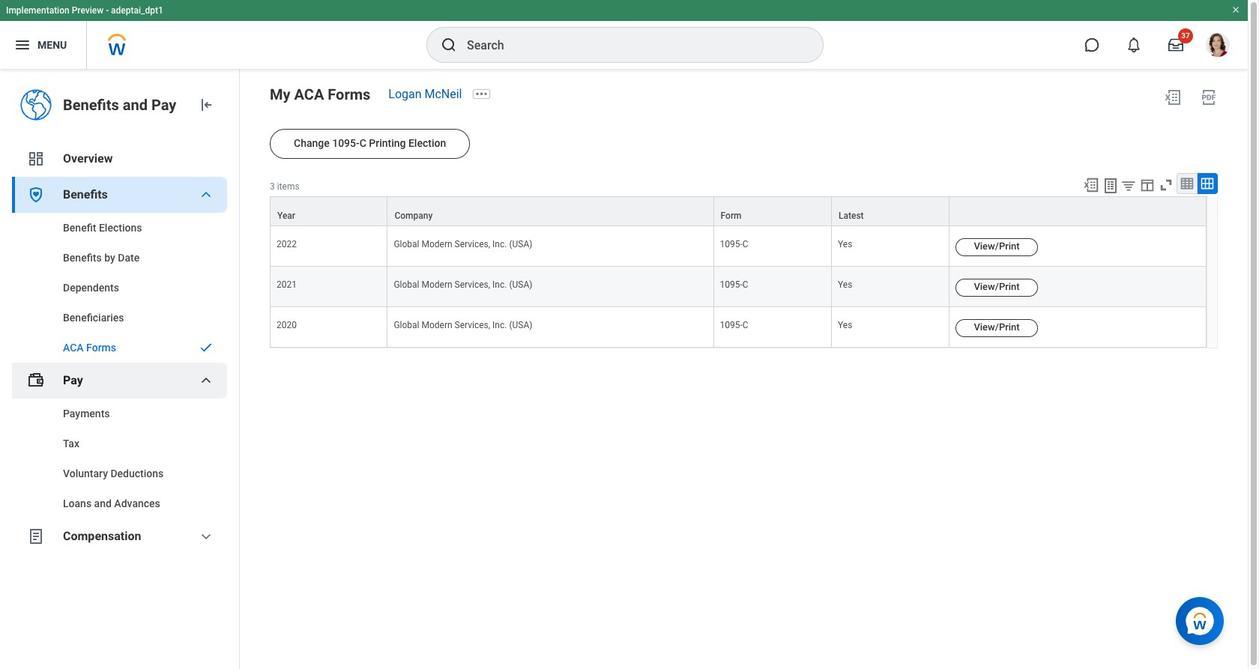 Task type: locate. For each thing, give the bounding box(es) containing it.
0 horizontal spatial aca
[[63, 342, 84, 354]]

2 vertical spatial global modern services, inc. (usa)
[[394, 320, 533, 331]]

2 view/print row from the top
[[270, 267, 1207, 308]]

dependents
[[63, 282, 119, 294]]

company button
[[388, 197, 713, 226]]

2 vertical spatial yes
[[838, 320, 853, 331]]

benefits inside "dropdown button"
[[63, 187, 108, 202]]

aca down beneficiaries
[[63, 342, 84, 354]]

1 (usa) from the top
[[509, 239, 533, 250]]

3 global from the top
[[394, 320, 420, 331]]

1 vertical spatial forms
[[86, 342, 116, 354]]

modern
[[422, 239, 453, 250], [422, 280, 453, 290], [422, 320, 453, 331]]

benefits up the 'benefit'
[[63, 187, 108, 202]]

and right loans
[[94, 498, 112, 510]]

2021
[[277, 280, 297, 290]]

loans
[[63, 498, 92, 510]]

0 vertical spatial pay
[[151, 96, 176, 114]]

company
[[395, 211, 433, 221]]

2 vertical spatial 1095-c
[[720, 320, 749, 331]]

2 services, from the top
[[455, 280, 490, 290]]

c for 2022
[[743, 239, 749, 250]]

c
[[360, 137, 366, 149], [743, 239, 749, 250], [743, 280, 749, 290], [743, 320, 749, 331]]

1 vertical spatial view/print
[[974, 281, 1020, 293]]

overview link
[[12, 141, 227, 177]]

menu banner
[[0, 0, 1248, 69]]

2 vertical spatial modern
[[422, 320, 453, 331]]

3 yes from the top
[[838, 320, 853, 331]]

pay left transformation import icon
[[151, 96, 176, 114]]

aca
[[294, 85, 324, 103], [63, 342, 84, 354]]

1 vertical spatial services,
[[455, 280, 490, 290]]

2 global from the top
[[394, 280, 420, 290]]

0 vertical spatial and
[[123, 96, 148, 114]]

adeptai_dpt1
[[111, 5, 163, 16]]

change 1095-c printing election
[[294, 137, 446, 149]]

1 global modern services, inc. (usa) from the top
[[394, 239, 533, 250]]

and for benefits
[[123, 96, 148, 114]]

3
[[270, 181, 275, 192]]

yes for 2022
[[838, 239, 853, 250]]

1 horizontal spatial export to excel image
[[1164, 88, 1182, 106]]

row
[[270, 197, 1207, 226]]

table image
[[1180, 176, 1195, 191]]

0 vertical spatial aca
[[294, 85, 324, 103]]

0 vertical spatial view/print button
[[956, 238, 1038, 256]]

justify image
[[13, 36, 31, 54]]

aca forms
[[63, 342, 116, 354]]

1 1095-c from the top
[[720, 239, 749, 250]]

1095-c
[[720, 239, 749, 250], [720, 280, 749, 290], [720, 320, 749, 331]]

1 view/print from the top
[[974, 241, 1020, 252]]

1 global from the top
[[394, 239, 420, 250]]

2 vertical spatial view/print button
[[956, 320, 1038, 338]]

pay inside dropdown button
[[63, 373, 83, 388]]

2 inc. from the top
[[493, 280, 507, 290]]

benefits left by
[[63, 252, 102, 264]]

0 vertical spatial (usa)
[[509, 239, 533, 250]]

chevron down small image left "3"
[[197, 186, 215, 204]]

1 vertical spatial global
[[394, 280, 420, 290]]

2 vertical spatial services,
[[455, 320, 490, 331]]

0 vertical spatial yes
[[838, 239, 853, 250]]

and
[[123, 96, 148, 114], [94, 498, 112, 510]]

0 horizontal spatial forms
[[86, 342, 116, 354]]

inc. for 2021
[[493, 280, 507, 290]]

benefits for benefits
[[63, 187, 108, 202]]

dashboard image
[[27, 150, 45, 168]]

1095- for 2020
[[720, 320, 743, 331]]

(usa) for 2020
[[509, 320, 533, 331]]

tax link
[[12, 429, 227, 459]]

37
[[1182, 31, 1190, 40]]

chevron down small image inside the benefits "dropdown button"
[[197, 186, 215, 204]]

dependents link
[[12, 273, 227, 303]]

1 yes from the top
[[838, 239, 853, 250]]

forms down beneficiaries
[[86, 342, 116, 354]]

0 horizontal spatial pay
[[63, 373, 83, 388]]

chevron down small image down check icon
[[197, 372, 215, 390]]

benefit
[[63, 222, 96, 234]]

global modern services, inc. (usa)
[[394, 239, 533, 250], [394, 280, 533, 290], [394, 320, 533, 331]]

benefits button
[[12, 177, 227, 213]]

2021 element
[[277, 277, 297, 290]]

3 (usa) from the top
[[509, 320, 533, 331]]

chevron down small image inside the pay dropdown button
[[197, 372, 215, 390]]

3 items
[[270, 181, 300, 192]]

view/print for 2020
[[974, 322, 1020, 333]]

view/print
[[974, 241, 1020, 252], [974, 281, 1020, 293], [974, 322, 1020, 333]]

1 benefits from the top
[[63, 96, 119, 114]]

2 vertical spatial benefits
[[63, 252, 102, 264]]

compensation
[[63, 529, 141, 544]]

implementation
[[6, 5, 69, 16]]

fullscreen image
[[1158, 177, 1175, 193]]

1 modern from the top
[[422, 239, 453, 250]]

3 1095-c from the top
[[720, 320, 749, 331]]

payments link
[[12, 399, 227, 429]]

chevron down small image for benefits
[[197, 186, 215, 204]]

0 vertical spatial inc.
[[493, 239, 507, 250]]

1 vertical spatial pay
[[63, 373, 83, 388]]

2 chevron down small image from the top
[[197, 372, 215, 390]]

modern for 2020
[[422, 320, 453, 331]]

1 vertical spatial export to excel image
[[1083, 177, 1100, 193]]

1 services, from the top
[[455, 239, 490, 250]]

voluntary
[[63, 468, 108, 480]]

compensation button
[[12, 519, 227, 555]]

2 vertical spatial inc.
[[493, 320, 507, 331]]

2 (usa) from the top
[[509, 280, 533, 290]]

global
[[394, 239, 420, 250], [394, 280, 420, 290], [394, 320, 420, 331]]

1 vertical spatial yes
[[838, 280, 853, 290]]

change 1095-c printing election button
[[270, 129, 470, 159]]

pay button
[[12, 363, 227, 399]]

2020
[[277, 320, 297, 331]]

date
[[118, 252, 140, 264]]

1 vertical spatial 1095-c
[[720, 280, 749, 290]]

0 vertical spatial global
[[394, 239, 420, 250]]

2022 element
[[277, 236, 297, 250]]

pay up payments
[[63, 373, 83, 388]]

3 benefits from the top
[[63, 252, 102, 264]]

c inside button
[[360, 137, 366, 149]]

0 vertical spatial view/print
[[974, 241, 1020, 252]]

2 yes from the top
[[838, 280, 853, 290]]

benefits up overview
[[63, 96, 119, 114]]

0 vertical spatial 1095-c
[[720, 239, 749, 250]]

1 vertical spatial view/print button
[[956, 279, 1038, 297]]

1095-c for 2021
[[720, 280, 749, 290]]

pay element
[[12, 399, 227, 519]]

notifications large image
[[1127, 37, 1142, 52]]

1 vertical spatial aca
[[63, 342, 84, 354]]

task pay image
[[27, 372, 45, 390]]

row containing year
[[270, 197, 1207, 226]]

services, for 2021
[[455, 280, 490, 290]]

1 vertical spatial global modern services, inc. (usa)
[[394, 280, 533, 290]]

1 horizontal spatial and
[[123, 96, 148, 114]]

3 view/print from the top
[[974, 322, 1020, 333]]

1 vertical spatial inc.
[[493, 280, 507, 290]]

1 vertical spatial (usa)
[[509, 280, 533, 290]]

yes
[[838, 239, 853, 250], [838, 280, 853, 290], [838, 320, 853, 331]]

mcneil
[[425, 87, 462, 101]]

1 view/print button from the top
[[956, 238, 1038, 256]]

1095- for 2021
[[720, 280, 743, 290]]

0 vertical spatial global modern services, inc. (usa)
[[394, 239, 533, 250]]

3 inc. from the top
[[493, 320, 507, 331]]

3 services, from the top
[[455, 320, 490, 331]]

0 vertical spatial chevron down small image
[[197, 186, 215, 204]]

3 global modern services, inc. (usa) from the top
[[394, 320, 533, 331]]

3 modern from the top
[[422, 320, 453, 331]]

chevron down small image
[[197, 186, 215, 204], [197, 372, 215, 390]]

2 benefits from the top
[[63, 187, 108, 202]]

2 vertical spatial view/print
[[974, 322, 1020, 333]]

benefit elections link
[[12, 213, 227, 243]]

yes for 2020
[[838, 320, 853, 331]]

menu button
[[0, 21, 86, 69]]

view/print row
[[270, 226, 1207, 267], [270, 267, 1207, 308], [270, 308, 1207, 348]]

search image
[[440, 36, 458, 54]]

forms up change 1095-c printing election
[[328, 85, 371, 103]]

and inside pay element
[[94, 498, 112, 510]]

3 view/print row from the top
[[270, 308, 1207, 348]]

37 button
[[1160, 28, 1194, 61]]

export to worksheets image
[[1102, 177, 1120, 195]]

1 chevron down small image from the top
[[197, 186, 215, 204]]

(usa)
[[509, 239, 533, 250], [509, 280, 533, 290], [509, 320, 533, 331]]

1 vertical spatial and
[[94, 498, 112, 510]]

printing
[[369, 137, 406, 149]]

logan
[[389, 87, 422, 101]]

1 horizontal spatial forms
[[328, 85, 371, 103]]

1 inc. from the top
[[493, 239, 507, 250]]

services,
[[455, 239, 490, 250], [455, 280, 490, 290], [455, 320, 490, 331]]

2 vertical spatial (usa)
[[509, 320, 533, 331]]

forms
[[328, 85, 371, 103], [86, 342, 116, 354]]

inc.
[[493, 239, 507, 250], [493, 280, 507, 290], [493, 320, 507, 331]]

(usa) for 2021
[[509, 280, 533, 290]]

and for loans
[[94, 498, 112, 510]]

aca right my
[[294, 85, 324, 103]]

pay
[[151, 96, 176, 114], [63, 373, 83, 388]]

export to excel image left the 'view printable version (pdf)' image
[[1164, 88, 1182, 106]]

1095-
[[332, 137, 360, 149], [720, 239, 743, 250], [720, 280, 743, 290], [720, 320, 743, 331]]

global modern services, inc. (usa) for 2020
[[394, 320, 533, 331]]

2 vertical spatial global
[[394, 320, 420, 331]]

export to excel image
[[1164, 88, 1182, 106], [1083, 177, 1100, 193]]

0 vertical spatial modern
[[422, 239, 453, 250]]

0 horizontal spatial export to excel image
[[1083, 177, 1100, 193]]

view/print button
[[956, 238, 1038, 256], [956, 279, 1038, 297], [956, 320, 1038, 338]]

1 horizontal spatial aca
[[294, 85, 324, 103]]

latest button
[[832, 197, 950, 226]]

0 vertical spatial export to excel image
[[1164, 88, 1182, 106]]

benefits
[[63, 96, 119, 114], [63, 187, 108, 202], [63, 252, 102, 264]]

2020 element
[[277, 317, 297, 331]]

2 global modern services, inc. (usa) from the top
[[394, 280, 533, 290]]

1 vertical spatial chevron down small image
[[197, 372, 215, 390]]

3 view/print button from the top
[[956, 320, 1038, 338]]

0 horizontal spatial and
[[94, 498, 112, 510]]

year button
[[271, 197, 387, 226]]

2 modern from the top
[[422, 280, 453, 290]]

inc. for 2020
[[493, 320, 507, 331]]

1 view/print row from the top
[[270, 226, 1207, 267]]

1095- inside change 1095-c printing election button
[[332, 137, 360, 149]]

toolbar
[[1077, 173, 1218, 197]]

1 vertical spatial benefits
[[63, 187, 108, 202]]

view printable version (pdf) image
[[1200, 88, 1218, 106]]

loans and advances
[[63, 498, 160, 510]]

select to filter grid data image
[[1121, 178, 1137, 193]]

loans and advances link
[[12, 489, 227, 519]]

services, for 2020
[[455, 320, 490, 331]]

0 vertical spatial services,
[[455, 239, 490, 250]]

export to excel image left export to worksheets image
[[1083, 177, 1100, 193]]

1 vertical spatial modern
[[422, 280, 453, 290]]

1 horizontal spatial pay
[[151, 96, 176, 114]]

0 vertical spatial benefits
[[63, 96, 119, 114]]

and up overview link
[[123, 96, 148, 114]]

benefits by date
[[63, 252, 140, 264]]

click to view/edit grid preferences image
[[1140, 177, 1156, 193]]

year
[[277, 211, 295, 221]]

2 1095-c from the top
[[720, 280, 749, 290]]

tax
[[63, 438, 79, 450]]

menu
[[37, 39, 67, 51]]



Task type: describe. For each thing, give the bounding box(es) containing it.
yes for 2021
[[838, 280, 853, 290]]

benefits for benefits and pay
[[63, 96, 119, 114]]

benefit elections
[[63, 222, 142, 234]]

Search Workday  search field
[[467, 28, 793, 61]]

global for 2020
[[394, 320, 420, 331]]

benefits by date link
[[12, 243, 227, 273]]

election
[[409, 137, 446, 149]]

benefits element
[[12, 213, 227, 363]]

by
[[104, 252, 115, 264]]

aca inside aca forms link
[[63, 342, 84, 354]]

2 view/print from the top
[[974, 281, 1020, 293]]

implementation preview -   adeptai_dpt1
[[6, 5, 163, 16]]

voluntary deductions
[[63, 468, 164, 480]]

inbox large image
[[1169, 37, 1184, 52]]

c for 2020
[[743, 320, 749, 331]]

view/print button for 2022
[[956, 238, 1038, 256]]

latest
[[839, 211, 864, 221]]

voluntary deductions link
[[12, 459, 227, 489]]

c for 2021
[[743, 280, 749, 290]]

global for 2021
[[394, 280, 420, 290]]

check image
[[197, 340, 215, 355]]

benefits and pay element
[[63, 94, 185, 115]]

modern for 2022
[[422, 239, 453, 250]]

forms inside benefits element
[[86, 342, 116, 354]]

chevron down small image for pay
[[197, 372, 215, 390]]

inc. for 2022
[[493, 239, 507, 250]]

elections
[[99, 222, 142, 234]]

expand table image
[[1200, 176, 1215, 191]]

my aca forms
[[270, 85, 371, 103]]

close environment banner image
[[1232, 5, 1241, 14]]

global for 2022
[[394, 239, 420, 250]]

overview
[[63, 151, 113, 166]]

logan mcneil
[[389, 87, 462, 101]]

deductions
[[111, 468, 164, 480]]

benefits and pay
[[63, 96, 176, 114]]

aca forms link
[[12, 333, 227, 363]]

logan mcneil link
[[389, 87, 462, 101]]

advances
[[114, 498, 160, 510]]

view/print button for 2020
[[956, 320, 1038, 338]]

form
[[721, 211, 742, 221]]

document alt image
[[27, 528, 45, 546]]

2022
[[277, 239, 297, 250]]

(usa) for 2022
[[509, 239, 533, 250]]

export to excel image for the 'view printable version (pdf)' image
[[1164, 88, 1182, 106]]

view/print for 2022
[[974, 241, 1020, 252]]

profile logan mcneil image
[[1206, 33, 1230, 60]]

1095- for 2022
[[720, 239, 743, 250]]

chevron down small image
[[197, 528, 215, 546]]

2 view/print button from the top
[[956, 279, 1038, 297]]

-
[[106, 5, 109, 16]]

items
[[277, 181, 300, 192]]

1095-c for 2020
[[720, 320, 749, 331]]

global modern services, inc. (usa) for 2022
[[394, 239, 533, 250]]

beneficiaries link
[[12, 303, 227, 333]]

export to excel image for export to worksheets image
[[1083, 177, 1100, 193]]

my
[[270, 85, 291, 103]]

transformation import image
[[197, 96, 215, 114]]

preview
[[72, 5, 104, 16]]

services, for 2022
[[455, 239, 490, 250]]

global modern services, inc. (usa) for 2021
[[394, 280, 533, 290]]

payments
[[63, 408, 110, 420]]

beneficiaries
[[63, 312, 124, 324]]

change
[[294, 137, 330, 149]]

0 vertical spatial forms
[[328, 85, 371, 103]]

form button
[[714, 197, 832, 226]]

modern for 2021
[[422, 280, 453, 290]]

benefits image
[[27, 186, 45, 204]]

1095-c for 2022
[[720, 239, 749, 250]]

benefits for benefits by date
[[63, 252, 102, 264]]

navigation pane region
[[0, 69, 240, 670]]



Task type: vqa. For each thing, say whether or not it's contained in the screenshot.
second 1095-c from the bottom
yes



